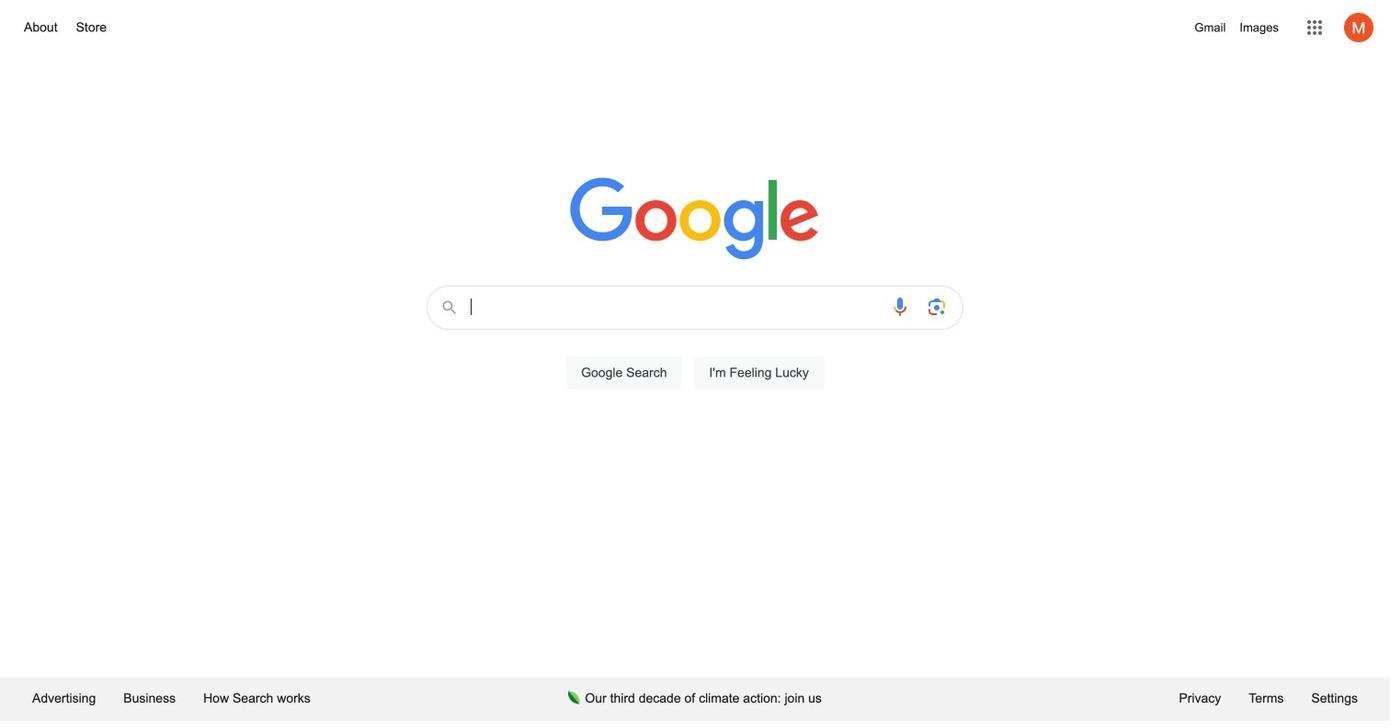 Task type: locate. For each thing, give the bounding box(es) containing it.
None search field
[[18, 280, 1372, 411]]



Task type: describe. For each thing, give the bounding box(es) containing it.
google image
[[570, 177, 820, 262]]

Search text field
[[471, 297, 878, 322]]

search by voice image
[[889, 296, 911, 318]]

search by image image
[[926, 296, 948, 318]]



Task type: vqa. For each thing, say whether or not it's contained in the screenshot.
label
no



